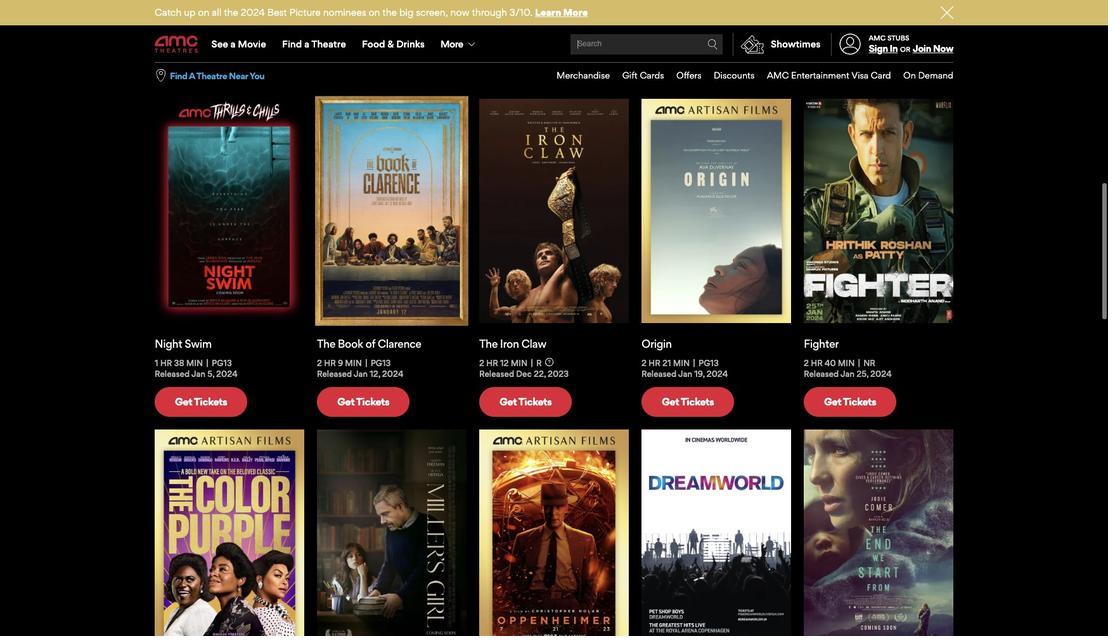 Task type: describe. For each thing, give the bounding box(es) containing it.
find a theatre near you button
[[170, 70, 264, 82]]

released for r released dec 15, 2023
[[642, 23, 677, 33]]

min for pg13 released jan 19, 2024
[[673, 356, 690, 366]]

you
[[249, 70, 264, 81]]

get tickets for pg13 released jan 12, 2024
[[337, 393, 389, 406]]

hr for pg13 released dec 22, 2023
[[162, 25, 174, 35]]

57
[[661, 12, 670, 22]]

more inside button
[[441, 38, 463, 50]]

get for pg13 released dec 25, 2023
[[500, 50, 517, 63]]

the right "all"
[[224, 6, 238, 18]]

visa
[[851, 70, 869, 81]]

menu containing merchandise
[[544, 63, 953, 89]]

dec for pg13 released dec 25, 2023
[[516, 23, 532, 33]]

or
[[900, 45, 910, 54]]

tickets for pg13 released jan 5, 2024
[[194, 393, 227, 406]]

a
[[189, 70, 195, 81]]

near
[[229, 70, 248, 81]]

hr for r released dec 15, 2023
[[647, 12, 659, 22]]

more button
[[433, 27, 486, 62]]

get tickets up the offers at the top right of page
[[662, 50, 714, 63]]

2023 for pg13 released dec 25, 2023
[[548, 23, 569, 33]]

2 for nr released jan 25, 2024
[[804, 356, 809, 366]]

min up released dec 8, 2023
[[348, 12, 365, 22]]

aquaman and the lost kingdom
[[155, 0, 264, 17]]

movies
[[268, 39, 355, 70]]

nr released jan 25, 2024
[[804, 356, 892, 377]]

2023 for r released dec 15, 2023
[[708, 23, 729, 33]]

the iron claw link
[[479, 335, 629, 348]]

pg13 for the book of clarence
[[371, 356, 391, 366]]

pg13 released jan 12, 2024
[[317, 356, 403, 377]]

2024 for fighter
[[870, 367, 892, 377]]

movie poster for the iron claw image
[[479, 96, 629, 321]]

2 hr 5 min button
[[804, 25, 849, 36]]

released for pg13 released jan 12, 2024
[[317, 367, 352, 377]]

2 for pg13 released dec 22, 2023
[[155, 25, 160, 35]]

0 vertical spatial more
[[563, 6, 588, 18]]

2 left the nominees
[[317, 12, 322, 22]]

get up offers link at the right top
[[662, 50, 679, 63]]

food & drinks link
[[354, 27, 433, 62]]

the left big
[[382, 6, 397, 18]]

12,
[[370, 367, 380, 377]]

find for find a theatre
[[282, 38, 302, 50]]

kingdom
[[155, 4, 199, 17]]

released for pg13 released dec 22, 2023
[[155, 36, 190, 46]]

released for pg13 released jan 5, 2024
[[155, 367, 190, 377]]

learn more link
[[535, 6, 588, 18]]

min for pg13 released jan 5, 2024
[[186, 356, 203, 366]]

more information about image for 8,
[[383, 12, 391, 21]]

2 hr 21 min button for dec 8, 2023
[[317, 12, 365, 23]]

movie poster for night swim image
[[155, 96, 304, 321]]

through
[[472, 6, 507, 18]]

night swim link
[[155, 335, 304, 348]]

up
[[184, 6, 196, 18]]

15,
[[696, 23, 706, 33]]

1 horizontal spatial 22,
[[534, 367, 546, 377]]

sign in or join amc stubs element
[[831, 27, 953, 62]]

cards
[[640, 70, 664, 81]]

find a theatre
[[282, 38, 346, 50]]

get tickets for pg13 released jan 5, 2024
[[175, 393, 227, 406]]

r button for 2 hr 12 min
[[536, 356, 553, 366]]

on demand
[[903, 70, 953, 81]]

movie poster for oppenheimer image
[[479, 427, 629, 636]]

2 for pg13 released jan 19, 2024
[[642, 356, 647, 366]]

min for pg13 released dec 22, 2023
[[183, 25, 200, 35]]

in
[[890, 43, 898, 55]]

hr for nr released jan 25, 2024
[[811, 356, 823, 366]]

best
[[267, 6, 287, 18]]

search the AMC website text field
[[576, 40, 707, 49]]

merchandise
[[557, 70, 610, 81]]

find a theatre near you
[[170, 70, 264, 81]]

2 hr 9 min
[[317, 356, 362, 366]]

dec for pg13 released dec 22, 2023
[[192, 36, 207, 46]]

9
[[338, 356, 343, 366]]

menu containing more
[[155, 27, 953, 62]]

origin link
[[642, 335, 791, 348]]

jan for the book of clarence
[[354, 367, 368, 377]]

get down released dec 22, 2023
[[500, 393, 517, 406]]

1 hr 38 min
[[155, 356, 203, 366]]

r for dec 8, 2023
[[374, 12, 379, 22]]

pg13 released dec 22, 2023
[[155, 25, 244, 46]]

pg13 for origin
[[699, 356, 719, 366]]

pg13 for night swim
[[212, 356, 232, 366]]

26,
[[857, 36, 869, 46]]

amc entertainment visa card link
[[755, 63, 891, 89]]

the book of clarence link
[[317, 335, 467, 348]]

big
[[399, 6, 414, 18]]

&
[[387, 38, 394, 50]]

book
[[338, 335, 363, 348]]

amc stubs sign in or join now
[[869, 34, 953, 55]]

2 hr 40 min
[[804, 356, 855, 366]]

on demand link
[[891, 63, 953, 89]]

pg13 released jan 26, 2024
[[804, 25, 892, 46]]

get tickets link for nr released jan 25, 2024
[[804, 385, 897, 415]]

and
[[204, 0, 222, 5]]

r button for 1 hr 57 min
[[698, 12, 715, 22]]

the book of clarence
[[317, 335, 421, 348]]

clarence
[[378, 335, 421, 348]]

r released dec 15, 2023
[[642, 12, 729, 33]]

hr for pg13 released dec 25, 2023
[[486, 12, 498, 22]]

38
[[174, 356, 184, 366]]

get for pg13 released jan 19, 2024
[[662, 393, 679, 406]]

movie poster for origin image
[[642, 96, 791, 321]]

2 on from the left
[[369, 6, 380, 18]]

get for nr released jan 25, 2024
[[824, 393, 841, 406]]

3
[[500, 12, 505, 22]]

dec down 2 hr 12 min
[[516, 367, 532, 377]]

get tickets down released dec 22, 2023
[[500, 393, 552, 406]]

dec left 8,
[[354, 23, 369, 33]]

card
[[871, 70, 891, 81]]

22, inside pg13 released dec 22, 2023
[[209, 36, 221, 46]]

5,
[[207, 367, 214, 377]]

join
[[913, 43, 931, 55]]

offers
[[676, 70, 701, 81]]

jan for night swim
[[191, 367, 205, 377]]

8,
[[371, 23, 378, 33]]

gift cards link
[[610, 63, 664, 89]]

screen,
[[416, 6, 448, 18]]

movie poster for fighter image
[[804, 96, 953, 321]]

get left food
[[337, 50, 354, 63]]

get tickets down released dec 8, 2023
[[337, 50, 389, 63]]

all
[[212, 6, 221, 18]]

see a movie link
[[203, 27, 274, 62]]

get tickets for nr released jan 25, 2024
[[824, 393, 876, 406]]

2024 inside pg13 released jan 26, 2024
[[871, 36, 892, 46]]

r inside r released dec 15, 2023
[[698, 12, 704, 22]]

hr right picture
[[324, 12, 336, 22]]

2 hr 21 min for dec 8, 2023
[[317, 12, 365, 22]]

swim
[[185, 335, 212, 348]]

theatre for a
[[311, 38, 346, 50]]

a for theatre
[[304, 38, 309, 50]]

movie poster for the end we start from image
[[804, 427, 953, 636]]

get tickets for pg13 released dec 22, 2023
[[175, 63, 227, 75]]

released for pg13 released jan 26, 2024
[[804, 36, 839, 46]]

25, for pg13
[[534, 23, 546, 33]]

find a theatre link
[[274, 27, 354, 62]]

19,
[[694, 367, 705, 377]]

pg13 for aquaman and the lost kingdom
[[209, 25, 229, 35]]

1 hr 57 min
[[642, 12, 689, 22]]

theatre for a
[[196, 70, 227, 81]]

2 hr 21 min for jan 19, 2024
[[642, 356, 690, 366]]

hr left 12
[[486, 356, 498, 366]]

offers link
[[664, 63, 701, 89]]

lost
[[243, 0, 264, 5]]

movie
[[238, 38, 266, 50]]

movie poster for the color purple image
[[155, 427, 304, 636]]

2 hr 12 min button
[[479, 356, 528, 367]]

tickets for pg13 released jan 26, 2024
[[843, 63, 876, 75]]

see
[[211, 38, 228, 50]]

iron
[[500, 335, 519, 348]]

40
[[825, 356, 836, 366]]

get for pg13 released dec 22, 2023
[[175, 63, 192, 75]]

released down the nominees
[[317, 23, 352, 33]]

showtimes image
[[733, 33, 771, 56]]

2024 for the book of clarence
[[382, 367, 403, 377]]



Task type: locate. For each thing, give the bounding box(es) containing it.
1 horizontal spatial 25,
[[857, 367, 868, 377]]

dec inside r released dec 15, 2023
[[679, 23, 694, 33]]

2 hr 21 min button
[[317, 12, 365, 23], [642, 356, 690, 367]]

hr for pg13 released jan 12, 2024
[[324, 356, 336, 366]]

0 horizontal spatial more
[[441, 38, 463, 50]]

hr for pg13 released jan 5, 2024
[[160, 356, 172, 366]]

hr left 9 on the bottom left of page
[[324, 356, 336, 366]]

tickets for nr released jan 25, 2024
[[843, 393, 876, 406]]

2 hr 3 min button
[[479, 12, 524, 23]]

0 horizontal spatial theatre
[[196, 70, 227, 81]]

aquaman and the lost kingdom link
[[155, 0, 304, 17]]

1 horizontal spatial 21
[[662, 356, 671, 366]]

pg13 inside pg13 released jan 19, 2024
[[699, 356, 719, 366]]

nr
[[863, 356, 875, 366]]

2 hr 21 min down origin
[[642, 356, 690, 366]]

1
[[642, 12, 645, 22], [155, 356, 158, 366]]

25, down nr
[[857, 367, 868, 377]]

1 horizontal spatial 2 hr 21 min
[[642, 356, 690, 366]]

discounts link
[[701, 63, 755, 89]]

on
[[903, 70, 916, 81]]

min for nr released jan 25, 2024
[[838, 356, 855, 366]]

25, inside pg13 released dec 25, 2023
[[534, 23, 546, 33]]

1 vertical spatial 22,
[[534, 367, 546, 377]]

0 vertical spatial 2 hr 21 min button
[[317, 12, 365, 23]]

dec down 3/10.
[[516, 23, 532, 33]]

1 vertical spatial 2 hr 21 min
[[642, 356, 690, 366]]

r button down the iron claw link
[[536, 356, 553, 366]]

get tickets
[[337, 50, 389, 63], [500, 50, 552, 63], [662, 50, 714, 63], [175, 63, 227, 75], [824, 63, 876, 75], [175, 393, 227, 406], [337, 393, 389, 406], [500, 393, 552, 406], [662, 393, 714, 406], [824, 393, 876, 406]]

released dec 22, 2023
[[479, 367, 569, 377]]

1 vertical spatial menu
[[544, 63, 953, 89]]

0 vertical spatial menu
[[155, 27, 953, 62]]

movie poster for pet shop boys dreamworld: the greatest hits live at the royal arena copenhagen image
[[642, 427, 791, 636]]

night
[[155, 335, 182, 348]]

food & drinks
[[362, 38, 425, 50]]

2 down origin
[[642, 356, 647, 366]]

amc inside amc stubs sign in or join now
[[869, 34, 886, 42]]

0 vertical spatial find
[[282, 38, 302, 50]]

1 for 1 hr 38 min
[[155, 356, 158, 366]]

sign in button
[[869, 43, 898, 55]]

2 hr 4 min
[[155, 25, 200, 35]]

min
[[348, 12, 365, 22], [507, 12, 524, 22], [673, 12, 689, 22], [183, 25, 200, 35], [832, 25, 849, 35], [186, 356, 203, 366], [345, 356, 362, 366], [511, 356, 528, 366], [673, 356, 690, 366], [838, 356, 855, 366]]

tickets for pg13 released dec 22, 2023
[[194, 63, 227, 75]]

min right 4
[[183, 25, 200, 35]]

0 horizontal spatial 2 hr 21 min button
[[317, 12, 365, 23]]

1 horizontal spatial find
[[282, 38, 302, 50]]

1 horizontal spatial 2 hr 21 min button
[[642, 356, 690, 367]]

0 horizontal spatial r
[[374, 12, 379, 22]]

find
[[282, 38, 302, 50], [170, 70, 187, 81]]

nominees
[[323, 6, 366, 18]]

dec inside pg13 released dec 25, 2023
[[516, 23, 532, 33]]

get tickets for pg13 released jan 26, 2024
[[824, 63, 876, 75]]

jan down 2 hr 40 min
[[841, 367, 855, 377]]

min inside 'button'
[[673, 12, 689, 22]]

get for pg13 released jan 26, 2024
[[824, 63, 841, 75]]

0 horizontal spatial find
[[170, 70, 187, 81]]

2 for pg13 released dec 25, 2023
[[479, 12, 484, 22]]

tickets down 5,
[[194, 393, 227, 406]]

a inside the find a theatre link
[[304, 38, 309, 50]]

hr inside 'button'
[[647, 12, 659, 22]]

21 for dec 8, 2023
[[338, 12, 346, 22]]

amc logo image
[[155, 36, 199, 53], [155, 36, 199, 53]]

dec inside pg13 released dec 22, 2023
[[192, 36, 207, 46]]

hr for pg13 released jan 19, 2024
[[649, 356, 660, 366]]

theatre down released dec 8, 2023
[[311, 38, 346, 50]]

pg13 up 5,
[[212, 356, 232, 366]]

the left iron on the bottom of page
[[479, 335, 498, 348]]

amc for sign
[[869, 34, 886, 42]]

22,
[[209, 36, 221, 46], [534, 367, 546, 377]]

released inside r released dec 15, 2023
[[642, 23, 677, 33]]

released inside the nr released jan 25, 2024
[[804, 367, 839, 377]]

hr left 57
[[647, 12, 659, 22]]

tickets down submit search icon
[[681, 50, 714, 63]]

entertainment
[[791, 70, 849, 81]]

2 inside 2 hr 9 min button
[[317, 356, 322, 366]]

2 horizontal spatial r button
[[698, 12, 715, 22]]

a down picture
[[304, 38, 309, 50]]

0 vertical spatial 25,
[[534, 23, 546, 33]]

3/10.
[[510, 6, 533, 18]]

0 vertical spatial theatre
[[311, 38, 346, 50]]

min right the 40
[[838, 356, 855, 366]]

jan left 5,
[[191, 367, 205, 377]]

hr inside button
[[811, 356, 823, 366]]

2024 inside pg13 released jan 19, 2024
[[707, 367, 728, 377]]

tickets down pg13 released dec 25, 2023
[[518, 50, 552, 63]]

picture
[[289, 6, 321, 18]]

0 vertical spatial more information about image
[[383, 12, 391, 21]]

min right 57
[[673, 12, 689, 22]]

the for the iron claw
[[479, 335, 498, 348]]

released for pg13 released dec 25, 2023
[[479, 23, 514, 33]]

jan for fighter
[[841, 367, 855, 377]]

more right learn
[[563, 6, 588, 18]]

amc
[[869, 34, 886, 42], [767, 70, 789, 81]]

demand
[[918, 70, 953, 81]]

fighter
[[804, 335, 839, 348]]

on up 8,
[[369, 6, 380, 18]]

2 hr 40 min button
[[804, 356, 855, 367]]

amc up sign
[[869, 34, 886, 42]]

released down 2 hr 5 min
[[804, 36, 839, 46]]

2023 inside r released dec 15, 2023
[[708, 23, 729, 33]]

showtimes
[[771, 38, 821, 50]]

stubs
[[887, 34, 909, 42]]

get down pg13 released dec 25, 2023
[[500, 50, 517, 63]]

hr down origin
[[649, 356, 660, 366]]

min for pg13 released jan 12, 2024
[[345, 356, 362, 366]]

25, for nr
[[857, 367, 868, 377]]

get for pg13 released jan 5, 2024
[[175, 393, 192, 406]]

0 vertical spatial 22,
[[209, 36, 221, 46]]

21
[[338, 12, 346, 22], [662, 356, 671, 366]]

25, inside the nr released jan 25, 2024
[[857, 367, 868, 377]]

released for pg13 released jan 19, 2024
[[642, 367, 677, 377]]

1 on from the left
[[198, 6, 209, 18]]

1 horizontal spatial 1
[[642, 12, 645, 22]]

jan
[[841, 36, 855, 46], [191, 367, 205, 377], [354, 367, 368, 377], [678, 367, 692, 377], [841, 367, 855, 377]]

1 left 38
[[155, 356, 158, 366]]

hr left the 40
[[811, 356, 823, 366]]

on left "all"
[[198, 6, 209, 18]]

1 the from the left
[[317, 335, 335, 348]]

tickets down 19,
[[681, 393, 714, 406]]

2 down the catch
[[155, 25, 160, 35]]

get tickets link for pg13 released dec 25, 2023
[[479, 42, 572, 71]]

get tickets link for pg13 released jan 19, 2024
[[642, 385, 734, 415]]

join now button
[[913, 43, 953, 55]]

released down 2 hr 12 min
[[479, 367, 514, 377]]

theatre inside find a theatre near you button
[[196, 70, 227, 81]]

2024 inside pg13 released jan 5, 2024
[[216, 367, 238, 377]]

min inside button
[[838, 356, 855, 366]]

the
[[317, 335, 335, 348], [479, 335, 498, 348]]

min right 3
[[507, 12, 524, 22]]

2023 for pg13 released dec 22, 2023
[[223, 36, 244, 46]]

1 horizontal spatial r
[[536, 356, 542, 366]]

get down pg13 released jan 19, 2024
[[662, 393, 679, 406]]

1 vertical spatial 21
[[662, 356, 671, 366]]

0 vertical spatial 1
[[642, 12, 645, 22]]

2 up showtimes
[[804, 25, 809, 35]]

more information about image left big
[[383, 12, 391, 21]]

1 vertical spatial 1
[[155, 356, 158, 366]]

tickets down user profile image
[[843, 63, 876, 75]]

2023 inside pg13 released dec 22, 2023
[[223, 36, 244, 46]]

get tickets down user profile image
[[824, 63, 876, 75]]

1 horizontal spatial more
[[563, 6, 588, 18]]

tickets down released dec 22, 2023
[[518, 393, 552, 406]]

now
[[933, 43, 953, 55]]

gift cards
[[622, 70, 664, 81]]

jan inside the pg13 released jan 12, 2024
[[354, 367, 368, 377]]

1 horizontal spatial r button
[[536, 356, 553, 366]]

get left visa on the top right of page
[[824, 63, 841, 75]]

2 inside 2 hr 3 min button
[[479, 12, 484, 22]]

tickets down the nr released jan 25, 2024
[[843, 393, 876, 406]]

r
[[374, 12, 379, 22], [698, 12, 704, 22], [536, 356, 542, 366]]

find inside button
[[170, 70, 187, 81]]

pg13 up see
[[209, 25, 229, 35]]

pg13 inside pg13 released dec 22, 2023
[[209, 25, 229, 35]]

get down pg13 released dec 22, 2023
[[175, 63, 192, 75]]

released inside the pg13 released jan 12, 2024
[[317, 367, 352, 377]]

2 hr 21 min up released dec 8, 2023
[[317, 12, 365, 22]]

find down picture
[[282, 38, 302, 50]]

catch up on all the 2024 best picture nominees on the big screen, now through 3/10. learn more
[[155, 6, 588, 18]]

more information about image down the iron claw link
[[545, 356, 553, 364]]

released inside pg13 released dec 22, 2023
[[155, 36, 190, 46]]

r for dec 22, 2023
[[536, 356, 542, 366]]

get tickets link for pg13 released dec 22, 2023
[[155, 54, 247, 84]]

released down origin
[[642, 367, 677, 377]]

1 vertical spatial theatre
[[196, 70, 227, 81]]

2 left 3
[[479, 12, 484, 22]]

2 the from the left
[[479, 335, 498, 348]]

2023 inside pg13 released dec 25, 2023
[[548, 23, 569, 33]]

2 inside 2 hr 4 min button
[[155, 25, 160, 35]]

more information about image
[[383, 12, 391, 21], [545, 356, 553, 364]]

pg13 inside pg13 released jan 26, 2024
[[857, 25, 877, 35]]

tickets down '12,'
[[356, 393, 389, 406]]

released for nr released jan 25, 2024
[[804, 367, 839, 377]]

get for pg13 released jan 12, 2024
[[337, 393, 354, 406]]

jan left 26,
[[841, 36, 855, 46]]

r button for 2 hr 21 min
[[374, 12, 391, 22]]

get down the nr released jan 25, 2024
[[824, 393, 841, 406]]

2 left 12
[[479, 356, 484, 366]]

1 horizontal spatial amc
[[869, 34, 886, 42]]

hr left 5
[[811, 25, 823, 35]]

released inside pg13 released jan 26, 2024
[[804, 36, 839, 46]]

2 inside 2 hr 40 min button
[[804, 356, 809, 366]]

drinks
[[396, 38, 425, 50]]

2 inside 2 hr 5 min button
[[804, 25, 809, 35]]

25, down learn
[[534, 23, 546, 33]]

amc down showtimes link
[[767, 70, 789, 81]]

2024 inside the nr released jan 25, 2024
[[870, 367, 892, 377]]

hr for pg13 released jan 26, 2024
[[811, 25, 823, 35]]

theatre inside the find a theatre link
[[311, 38, 346, 50]]

2 hr 12 min
[[479, 356, 528, 366]]

find for find a theatre near you
[[170, 70, 187, 81]]

min for r released dec 15, 2023
[[673, 12, 689, 22]]

a inside the see a movie link
[[230, 38, 236, 50]]

get tickets link for pg13 released jan 12, 2024
[[317, 385, 410, 415]]

dec for r released dec 15, 2023
[[679, 23, 694, 33]]

dec
[[354, 23, 369, 33], [516, 23, 532, 33], [679, 23, 694, 33], [192, 36, 207, 46], [516, 367, 532, 377]]

movie poster for the book of clarence image
[[314, 93, 469, 325]]

pg13 right 3/10.
[[533, 12, 553, 22]]

more information about image for 22,
[[545, 356, 553, 364]]

jan inside pg13 released jan 19, 2024
[[678, 367, 692, 377]]

2 a from the left
[[304, 38, 309, 50]]

released inside pg13 released dec 25, 2023
[[479, 23, 514, 33]]

pg13 released dec 25, 2023
[[479, 12, 569, 33]]

released dec 8, 2023
[[317, 23, 401, 33]]

min for pg13 released jan 26, 2024
[[832, 25, 849, 35]]

released down 2 hr 4 min
[[155, 36, 190, 46]]

tickets for pg13 released jan 12, 2024
[[356, 393, 389, 406]]

0 horizontal spatial 1
[[155, 356, 158, 366]]

find left a
[[170, 70, 187, 81]]

released inside pg13 released jan 5, 2024
[[155, 367, 190, 377]]

featured
[[155, 39, 263, 70]]

released
[[317, 23, 352, 33], [479, 23, 514, 33], [642, 23, 677, 33], [155, 36, 190, 46], [804, 36, 839, 46], [155, 367, 190, 377], [317, 367, 352, 377], [479, 367, 514, 377], [642, 367, 677, 377], [804, 367, 839, 377]]

min for pg13 released dec 25, 2023
[[507, 12, 524, 22]]

aquaman
[[155, 0, 202, 5]]

0 vertical spatial amc
[[869, 34, 886, 42]]

get tickets down '12,'
[[337, 393, 389, 406]]

pg13 released jan 19, 2024
[[642, 356, 728, 377]]

pg13 up '12,'
[[371, 356, 391, 366]]

food
[[362, 38, 385, 50]]

1 vertical spatial amc
[[767, 70, 789, 81]]

get down the pg13 released jan 12, 2024
[[337, 393, 354, 406]]

a for movie
[[230, 38, 236, 50]]

pg13 released jan 5, 2024
[[155, 356, 238, 377]]

released inside pg13 released jan 19, 2024
[[642, 367, 677, 377]]

0 vertical spatial 2 hr 21 min
[[317, 12, 365, 22]]

1 horizontal spatial theatre
[[311, 38, 346, 50]]

2 left the 40
[[804, 356, 809, 366]]

2024 inside the pg13 released jan 12, 2024
[[382, 367, 403, 377]]

1 hr 38 min button
[[155, 356, 203, 367]]

more down now
[[441, 38, 463, 50]]

released down 2 hr 40 min
[[804, 367, 839, 377]]

2 horizontal spatial r
[[698, 12, 704, 22]]

0 horizontal spatial 21
[[338, 12, 346, 22]]

merchandise link
[[544, 63, 610, 89]]

the for the book of clarence
[[317, 335, 335, 348]]

0 horizontal spatial 22,
[[209, 36, 221, 46]]

1 inside 1 hr 57 min 'button'
[[642, 12, 645, 22]]

0 horizontal spatial a
[[230, 38, 236, 50]]

gift
[[622, 70, 638, 81]]

1 a from the left
[[230, 38, 236, 50]]

r button up 15,
[[698, 12, 715, 22]]

jan inside pg13 released jan 5, 2024
[[191, 367, 205, 377]]

hr
[[324, 12, 336, 22], [486, 12, 498, 22], [647, 12, 659, 22], [162, 25, 174, 35], [811, 25, 823, 35], [160, 356, 172, 366], [324, 356, 336, 366], [486, 356, 498, 366], [649, 356, 660, 366], [811, 356, 823, 366]]

get tickets link
[[317, 42, 410, 71], [479, 42, 572, 71], [642, 42, 734, 71], [155, 54, 247, 84], [804, 54, 897, 84], [155, 385, 247, 415], [317, 385, 410, 415], [479, 385, 572, 415], [642, 385, 734, 415], [804, 385, 897, 415]]

released down 2 hr 9 min
[[317, 367, 352, 377]]

min up released dec 22, 2023
[[511, 356, 528, 366]]

2 for pg13 released jan 12, 2024
[[317, 356, 322, 366]]

the up 2 hr 9 min
[[317, 335, 335, 348]]

the inside aquaman and the lost kingdom
[[225, 0, 241, 5]]

jan inside pg13 released jan 26, 2024
[[841, 36, 855, 46]]

sign
[[869, 43, 888, 55]]

submit search icon image
[[707, 39, 718, 49]]

tickets down 8,
[[356, 50, 389, 63]]

now
[[450, 6, 469, 18]]

0 horizontal spatial 25,
[[534, 23, 546, 33]]

a
[[230, 38, 236, 50], [304, 38, 309, 50]]

4
[[176, 25, 181, 35]]

2 for pg13 released jan 26, 2024
[[804, 25, 809, 35]]

1 vertical spatial find
[[170, 70, 187, 81]]

tickets down see
[[194, 63, 227, 75]]

amc for visa
[[767, 70, 789, 81]]

released down 2 hr 3 min at left top
[[479, 23, 514, 33]]

released down 1 hr 57 min
[[642, 23, 677, 33]]

1 hr 57 min button
[[642, 12, 689, 23]]

theatre
[[311, 38, 346, 50], [196, 70, 227, 81]]

jan left 19,
[[678, 367, 692, 377]]

get tickets down see
[[175, 63, 227, 75]]

1 horizontal spatial the
[[479, 335, 498, 348]]

min right 9 on the bottom left of page
[[345, 356, 362, 366]]

tickets for pg13 released jan 19, 2024
[[681, 393, 714, 406]]

2 inside 2 hr 12 min button
[[479, 356, 484, 366]]

1 vertical spatial 2 hr 21 min button
[[642, 356, 690, 367]]

1 vertical spatial more information about image
[[545, 356, 553, 364]]

2024 for night swim
[[216, 367, 238, 377]]

night swim
[[155, 335, 212, 348]]

jan for origin
[[678, 367, 692, 377]]

2 hr 21 min
[[317, 12, 365, 22], [642, 356, 690, 366]]

0 horizontal spatial on
[[198, 6, 209, 18]]

a right see
[[230, 38, 236, 50]]

pg13 up 19,
[[699, 356, 719, 366]]

get tickets for pg13 released dec 25, 2023
[[500, 50, 552, 63]]

1 left 57
[[642, 12, 645, 22]]

0 horizontal spatial r button
[[374, 12, 391, 22]]

hr left 38
[[160, 356, 172, 366]]

12
[[500, 356, 509, 366]]

cookie consent banner dialog
[[0, 602, 1108, 636]]

21 down origin
[[662, 356, 671, 366]]

0 horizontal spatial the
[[317, 335, 335, 348]]

1 horizontal spatial on
[[369, 6, 380, 18]]

min down origin link
[[673, 356, 690, 366]]

the iron claw
[[479, 335, 546, 348]]

1 inside 1 hr 38 min button
[[155, 356, 158, 366]]

1 vertical spatial 25,
[[857, 367, 868, 377]]

r button
[[374, 12, 391, 22], [698, 12, 715, 22], [536, 356, 553, 366]]

pg13 inside pg13 released dec 25, 2023
[[533, 12, 553, 22]]

0 vertical spatial 21
[[338, 12, 346, 22]]

2 hr 21 min button for jan 19, 2024
[[642, 356, 690, 367]]

released down 1 hr 38 min
[[155, 367, 190, 377]]

get down pg13 released jan 5, 2024
[[175, 393, 192, 406]]

r up 15,
[[698, 12, 704, 22]]

amc entertainment visa card
[[767, 70, 891, 81]]

get tickets for pg13 released jan 19, 2024
[[662, 393, 714, 406]]

2024 for origin
[[707, 367, 728, 377]]

movie poster for miller's girl image
[[317, 427, 467, 636]]

user profile image
[[832, 34, 868, 55]]

get tickets down the nr released jan 25, 2024
[[824, 393, 876, 406]]

pg13 inside pg13 released jan 5, 2024
[[212, 356, 232, 366]]

1 for 1 hr 57 min
[[642, 12, 645, 22]]

get tickets link for pg13 released jan 5, 2024
[[155, 385, 247, 415]]

jan inside the nr released jan 25, 2024
[[841, 367, 855, 377]]

0 horizontal spatial 2 hr 21 min
[[317, 12, 365, 22]]

menu
[[155, 27, 953, 62], [544, 63, 953, 89]]

dec left see
[[192, 36, 207, 46]]

21 for jan 19, 2024
[[662, 356, 671, 366]]

featured movies
[[155, 39, 355, 70]]

pg13 inside the pg13 released jan 12, 2024
[[371, 356, 391, 366]]

r button up 8,
[[374, 12, 391, 22]]

0 horizontal spatial amc
[[767, 70, 789, 81]]

1 horizontal spatial a
[[304, 38, 309, 50]]

2
[[317, 12, 322, 22], [479, 12, 484, 22], [155, 25, 160, 35], [804, 25, 809, 35], [317, 356, 322, 366], [479, 356, 484, 366], [642, 356, 647, 366], [804, 356, 809, 366]]

menu down learn
[[155, 27, 953, 62]]

theatre right a
[[196, 70, 227, 81]]

get tickets link for pg13 released jan 26, 2024
[[804, 54, 897, 84]]

claw
[[521, 335, 546, 348]]

1 vertical spatial more
[[441, 38, 463, 50]]

tickets for pg13 released dec 25, 2023
[[518, 50, 552, 63]]

1 horizontal spatial more information about image
[[545, 356, 553, 364]]

discounts
[[714, 70, 755, 81]]

0 horizontal spatial more information about image
[[383, 12, 391, 21]]



Task type: vqa. For each thing, say whether or not it's contained in the screenshot.
2 hr 21 min associated with Jan 19, 2024
yes



